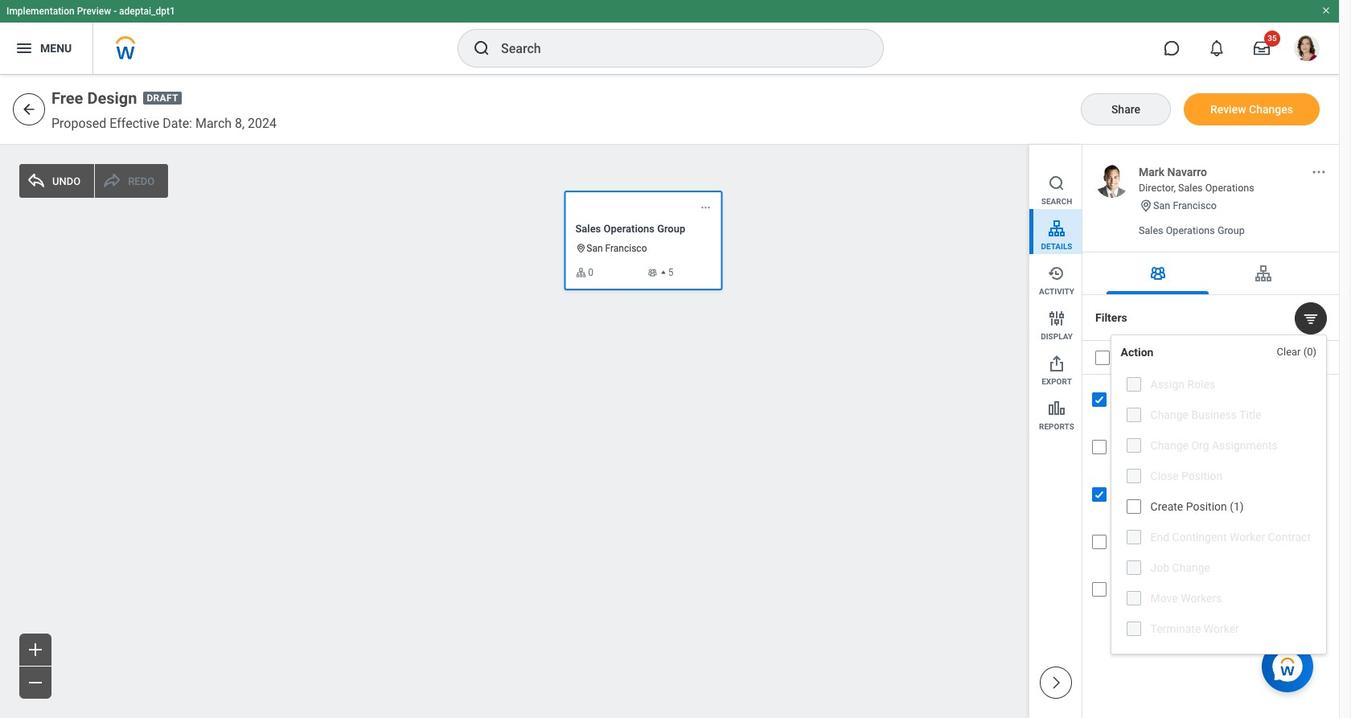 Task type: describe. For each thing, give the bounding box(es) containing it.
chevron right image
[[1048, 675, 1064, 691]]

marco
[[1160, 527, 1190, 539]]

create position (1)
[[1151, 500, 1244, 513]]

position for create
[[1186, 500, 1227, 513]]

move workers
[[1151, 592, 1222, 605]]

proposed effective date: march 8, 2024
[[51, 116, 277, 131]]

brant
[[1185, 479, 1210, 492]]

clear
[[1277, 346, 1301, 358]]

minus image
[[26, 673, 45, 693]]

contracts
[[1231, 570, 1276, 582]]

change for change org assignments
[[1151, 439, 1189, 452]]

details
[[1041, 242, 1073, 251]]

assign
[[1151, 378, 1185, 391]]

group lead-1
[[1160, 381, 1223, 393]]

preview
[[77, 6, 111, 17]]

1
[[1217, 381, 1223, 393]]

darius
[[1160, 432, 1190, 444]]

contract
[[1268, 531, 1311, 544]]

specialist for marco silva sales proposal specialist
[[1232, 543, 1277, 555]]

proposal for marco silva
[[1188, 543, 1230, 555]]

changes
[[1249, 103, 1294, 116]]

caret up image
[[660, 268, 668, 277]]

search
[[1042, 197, 1073, 206]]

free design
[[51, 88, 137, 108]]

terminate worker
[[1151, 623, 1240, 635]]

navarro
[[1168, 166, 1208, 179]]

move
[[1151, 592, 1178, 605]]

2 horizontal spatial group
[[1218, 224, 1245, 237]]

francisco for sales operations group
[[605, 243, 647, 255]]

0 horizontal spatial group
[[657, 223, 686, 235]]

specialist for darius simba sales proposal specialist
[[1232, 448, 1277, 460]]

user image for p-00046 sales contracts manager (unfille
[[1123, 575, 1144, 596]]

terminate
[[1151, 623, 1201, 635]]

proposed
[[51, 116, 106, 131]]

create
[[1151, 500, 1184, 513]]

position for close
[[1182, 470, 1223, 483]]

undo
[[52, 175, 81, 187]]

Search Workday  search field
[[501, 31, 850, 66]]

1 vertical spatial worker
[[1204, 623, 1240, 635]]

plus image
[[26, 640, 45, 660]]

filters
[[1096, 311, 1128, 324]]

contingent
[[1173, 531, 1227, 544]]

undo r image
[[102, 171, 122, 191]]

draft
[[147, 93, 178, 104]]

lead-
[[1191, 381, 1217, 393]]

1 horizontal spatial contact card matrix manager image
[[1148, 264, 1168, 283]]

2024
[[248, 116, 277, 131]]

sales up 0
[[576, 223, 601, 235]]

0
[[588, 267, 594, 278]]

review changes
[[1211, 103, 1294, 116]]

effective
[[110, 116, 159, 131]]

sales down director,
[[1139, 224, 1164, 237]]

org
[[1192, 439, 1210, 452]]

analyst
[[1259, 496, 1293, 508]]

activity
[[1039, 287, 1075, 296]]

undo button
[[19, 164, 94, 198]]

5 worker(s)
[[1123, 351, 1177, 363]]

35 button
[[1245, 31, 1281, 66]]

simba
[[1193, 432, 1222, 444]]

francisco for director, sales operations
[[1173, 199, 1217, 211]]

(unfille
[[1323, 570, 1352, 582]]

change business title
[[1151, 409, 1262, 421]]

sales inside marco silva sales proposal specialist
[[1160, 543, 1185, 555]]

clear (0)
[[1277, 346, 1317, 358]]

roles
[[1188, 378, 1216, 391]]

sales inside mark navarro director, sales operations
[[1179, 182, 1203, 194]]

reports
[[1040, 422, 1075, 431]]

1 horizontal spatial related actions image
[[1283, 348, 1299, 364]]

p-
[[1160, 570, 1170, 582]]

date:
[[163, 116, 192, 131]]

job change
[[1151, 561, 1211, 574]]

director,
[[1139, 182, 1176, 194]]

end contingent worker contract
[[1151, 531, 1311, 544]]

0 horizontal spatial contact card matrix manager image
[[647, 267, 658, 278]]

-
[[114, 6, 117, 17]]

design
[[87, 88, 137, 108]]

julia
[[1160, 479, 1183, 492]]

(0)
[[1304, 346, 1317, 358]]

darius simba sales proposal specialist
[[1160, 432, 1277, 460]]

review
[[1211, 103, 1247, 116]]



Task type: locate. For each thing, give the bounding box(es) containing it.
change org assignments
[[1151, 439, 1278, 452]]

user image for group lead-1
[[1123, 385, 1144, 406]]

sales down julia
[[1160, 496, 1185, 508]]

1 vertical spatial user image
[[1123, 575, 1144, 596]]

specialist down title
[[1232, 448, 1277, 460]]

worker down the "(1)"
[[1230, 531, 1266, 544]]

2 user image from the top
[[1123, 575, 1144, 596]]

assignments
[[1212, 439, 1278, 452]]

related actions image
[[1311, 164, 1327, 180], [700, 202, 712, 213], [1283, 348, 1299, 364]]

sales down navarro
[[1179, 182, 1203, 194]]

1 horizontal spatial group
[[1160, 381, 1188, 393]]

1 specialist from the top
[[1232, 448, 1277, 460]]

1 vertical spatial position
[[1186, 500, 1227, 513]]

0 vertical spatial change
[[1151, 409, 1189, 421]]

0 vertical spatial position
[[1182, 470, 1223, 483]]

sales operations group
[[576, 223, 686, 235], [1139, 224, 1245, 237]]

0 horizontal spatial org chart image
[[576, 267, 587, 278]]

compensation
[[1188, 496, 1256, 508]]

marco silva sales proposal specialist
[[1160, 527, 1277, 555]]

0 horizontal spatial sales operations group
[[576, 223, 686, 235]]

menu
[[40, 42, 72, 54]]

change up darius at the bottom right of the page
[[1151, 409, 1189, 421]]

share button
[[1081, 93, 1171, 126]]

5 right 0
[[668, 267, 674, 278]]

0 vertical spatial user image
[[1123, 385, 1144, 406]]

user image left p-
[[1123, 575, 1144, 596]]

0 vertical spatial worker
[[1230, 531, 1266, 544]]

search image
[[472, 39, 492, 58]]

change left org
[[1151, 439, 1189, 452]]

worker down 'workers'
[[1204, 623, 1240, 635]]

review changes button
[[1184, 93, 1320, 126]]

group down mark navarro director, sales operations
[[1218, 224, 1245, 237]]

sales down marco
[[1160, 543, 1185, 555]]

change
[[1151, 409, 1189, 421], [1151, 439, 1189, 452], [1173, 561, 1211, 574]]

position
[[1182, 470, 1223, 483], [1186, 500, 1227, 513]]

1 vertical spatial specialist
[[1232, 543, 1277, 555]]

2 vertical spatial related actions image
[[1283, 348, 1299, 364]]

group
[[657, 223, 686, 235], [1218, 224, 1245, 237], [1160, 381, 1188, 393]]

proposal inside marco silva sales proposal specialist
[[1188, 543, 1230, 555]]

san francisco up 0
[[587, 243, 647, 255]]

1 vertical spatial proposal
[[1188, 543, 1230, 555]]

0 vertical spatial san francisco
[[1154, 199, 1217, 211]]

san for director, sales operations
[[1154, 199, 1171, 211]]

filter image
[[1303, 310, 1319, 326]]

0 vertical spatial location image
[[1139, 199, 1154, 213]]

julia brant sales compensation analyst
[[1160, 479, 1293, 508]]

5 for 5
[[668, 267, 674, 278]]

location image for sales operations group
[[576, 243, 587, 254]]

free
[[51, 88, 83, 108]]

menu button
[[0, 23, 93, 74]]

share
[[1112, 103, 1141, 116]]

end
[[1151, 531, 1170, 544]]

35
[[1268, 34, 1277, 43]]

san francisco for sales operations group
[[587, 243, 647, 255]]

operations inside mark navarro director, sales operations
[[1206, 182, 1255, 194]]

0 horizontal spatial san
[[587, 243, 603, 255]]

menu
[[1030, 145, 1082, 434]]

0 vertical spatial proposal
[[1188, 448, 1230, 460]]

operations
[[1206, 182, 1255, 194], [604, 223, 655, 235], [1166, 224, 1215, 237]]

0 horizontal spatial 5
[[668, 267, 674, 278]]

specialist inside marco silva sales proposal specialist
[[1232, 543, 1277, 555]]

group up caret up icon
[[657, 223, 686, 235]]

close position
[[1151, 470, 1223, 483]]

export
[[1042, 377, 1072, 386]]

close environment banner image
[[1322, 6, 1331, 15]]

2 horizontal spatial related actions image
[[1311, 164, 1327, 180]]

proposal for darius simba
[[1188, 448, 1230, 460]]

notifications large image
[[1209, 40, 1225, 56]]

specialist
[[1232, 448, 1277, 460], [1232, 543, 1277, 555]]

close
[[1151, 470, 1179, 483]]

sales up 'workers'
[[1203, 570, 1228, 582]]

san francisco
[[1154, 199, 1217, 211], [587, 243, 647, 255]]

proposal
[[1188, 448, 1230, 460], [1188, 543, 1230, 555]]

assign roles
[[1151, 378, 1216, 391]]

0 horizontal spatial san francisco
[[587, 243, 647, 255]]

p-00046 sales contracts manager (unfille
[[1160, 570, 1352, 582]]

silva
[[1193, 527, 1215, 539]]

position down brant
[[1186, 500, 1227, 513]]

5
[[668, 267, 674, 278], [1123, 351, 1129, 363]]

sales inside darius simba sales proposal specialist
[[1160, 448, 1185, 460]]

sales operations group down mark navarro director, sales operations
[[1139, 224, 1245, 237]]

1 horizontal spatial francisco
[[1173, 199, 1217, 211]]

1 horizontal spatial sales operations group
[[1139, 224, 1245, 237]]

san up 0
[[587, 243, 603, 255]]

job
[[1151, 561, 1170, 574]]

profile logan mcneil image
[[1294, 35, 1320, 64]]

2 vertical spatial change
[[1173, 561, 1211, 574]]

manager
[[1279, 570, 1321, 582]]

5 left worker(s)
[[1123, 351, 1129, 363]]

0 vertical spatial 5
[[668, 267, 674, 278]]

2 proposal from the top
[[1188, 543, 1230, 555]]

1 vertical spatial location image
[[576, 243, 587, 254]]

worker
[[1230, 531, 1266, 544], [1204, 623, 1240, 635]]

worker(s)
[[1132, 351, 1177, 363]]

display
[[1041, 332, 1073, 341]]

contact card matrix manager image
[[1148, 264, 1168, 283], [647, 267, 658, 278]]

0 vertical spatial san
[[1154, 199, 1171, 211]]

change for change business title
[[1151, 409, 1189, 421]]

0 horizontal spatial francisco
[[605, 243, 647, 255]]

proposal inside darius simba sales proposal specialist
[[1188, 448, 1230, 460]]

1 vertical spatial san francisco
[[587, 243, 647, 255]]

1 horizontal spatial location image
[[1139, 199, 1154, 213]]

menu banner
[[0, 0, 1339, 74]]

menu containing search
[[1030, 145, 1082, 434]]

business
[[1192, 409, 1237, 421]]

1 user image from the top
[[1123, 385, 1144, 406]]

group left lead-
[[1160, 381, 1188, 393]]

0 vertical spatial specialist
[[1232, 448, 1277, 460]]

0 vertical spatial francisco
[[1173, 199, 1217, 211]]

1 proposal from the top
[[1188, 448, 1230, 460]]

san for sales operations group
[[587, 243, 603, 255]]

1 vertical spatial related actions image
[[700, 202, 712, 213]]

mark
[[1139, 166, 1165, 179]]

1 horizontal spatial san francisco
[[1154, 199, 1217, 211]]

sales down darius at the bottom right of the page
[[1160, 448, 1185, 460]]

1 horizontal spatial 5
[[1123, 351, 1129, 363]]

workers
[[1181, 592, 1222, 605]]

00046
[[1170, 570, 1200, 582]]

2 specialist from the top
[[1232, 543, 1277, 555]]

inbox large image
[[1254, 40, 1270, 56]]

proposal down silva
[[1188, 543, 1230, 555]]

redo
[[128, 175, 155, 187]]

1 vertical spatial san
[[587, 243, 603, 255]]

implementation preview -   adeptai_dpt1
[[6, 6, 175, 17]]

user image left assign
[[1123, 385, 1144, 406]]

san francisco for director, sales operations
[[1154, 199, 1217, 211]]

march
[[195, 116, 232, 131]]

sales
[[1179, 182, 1203, 194], [576, 223, 601, 235], [1139, 224, 1164, 237], [1160, 448, 1185, 460], [1160, 496, 1185, 508], [1160, 543, 1185, 555], [1203, 570, 1228, 582]]

1 horizontal spatial san
[[1154, 199, 1171, 211]]

location image for director, sales operations
[[1139, 199, 1154, 213]]

0 horizontal spatial location image
[[576, 243, 587, 254]]

justify image
[[14, 39, 34, 58]]

location image
[[1139, 199, 1154, 213], [576, 243, 587, 254]]

1 horizontal spatial org chart image
[[1254, 264, 1273, 283]]

(1)
[[1230, 500, 1244, 513]]

adeptai_dpt1
[[119, 6, 175, 17]]

0 horizontal spatial related actions image
[[700, 202, 712, 213]]

tab list
[[1083, 253, 1340, 295]]

san francisco down mark navarro director, sales operations
[[1154, 199, 1217, 211]]

action
[[1121, 346, 1154, 358]]

0 vertical spatial related actions image
[[1311, 164, 1327, 180]]

1 vertical spatial francisco
[[605, 243, 647, 255]]

sales inside julia brant sales compensation analyst
[[1160, 496, 1185, 508]]

arrow left image
[[21, 101, 37, 117]]

1 vertical spatial change
[[1151, 439, 1189, 452]]

user image
[[1123, 385, 1144, 406], [1123, 575, 1144, 596]]

redo button
[[95, 164, 168, 198]]

mark navarro director, sales operations
[[1139, 166, 1255, 194]]

org chart image
[[1254, 264, 1273, 283], [576, 267, 587, 278]]

title
[[1240, 409, 1262, 421]]

francisco
[[1173, 199, 1217, 211], [605, 243, 647, 255]]

specialist inside darius simba sales proposal specialist
[[1232, 448, 1277, 460]]

san down director,
[[1154, 199, 1171, 211]]

position down org
[[1182, 470, 1223, 483]]

san
[[1154, 199, 1171, 211], [587, 243, 603, 255]]

undo l image
[[27, 171, 46, 191]]

5 for 5 worker(s)
[[1123, 351, 1129, 363]]

8,
[[235, 116, 245, 131]]

1 vertical spatial 5
[[1123, 351, 1129, 363]]

specialist up contracts
[[1232, 543, 1277, 555]]

change right p-
[[1173, 561, 1211, 574]]

implementation
[[6, 6, 75, 17]]

sales operations group up caret up icon
[[576, 223, 686, 235]]

proposal down 'simba'
[[1188, 448, 1230, 460]]



Task type: vqa. For each thing, say whether or not it's contained in the screenshot.
tab list
yes



